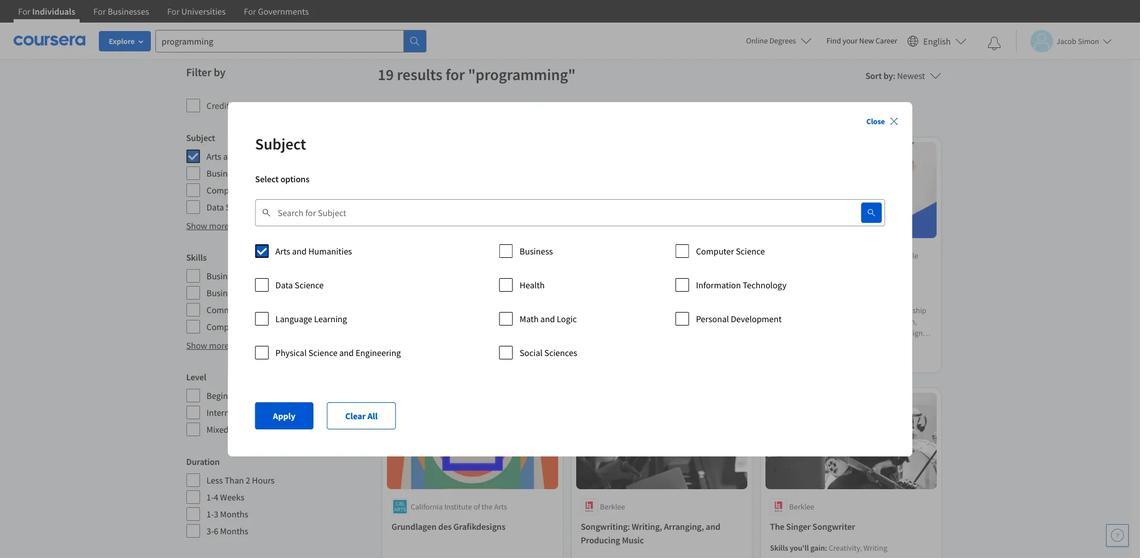 Task type: vqa. For each thing, say whether or not it's contained in the screenshot.
optimal
no



Task type: locate. For each thing, give the bounding box(es) containing it.
1 vertical spatial product,
[[784, 340, 813, 350]]

business up communication
[[207, 288, 240, 299]]

grundlagen
[[391, 522, 436, 533]]

banner navigation
[[9, 0, 318, 31]]

6 inside duration group
[[214, 526, 218, 537]]

1 vertical spatial gain
[[810, 544, 825, 554]]

0 vertical spatial the
[[482, 251, 492, 261]]

project
[[631, 251, 655, 261]]

1 vertical spatial you'll
[[790, 544, 809, 554]]

grundlagen des grafikdesigns link
[[391, 520, 554, 534]]

show more button
[[186, 219, 229, 233], [186, 339, 229, 353]]

product, inside the business analysis, leadership and management, strategy, communication, strategy and operations, data analysis, design and product, market analysis
[[784, 340, 813, 350]]

data science
[[207, 202, 255, 213], [276, 279, 324, 291]]

operations,
[[813, 329, 852, 339]]

:
[[893, 70, 896, 81], [825, 544, 827, 554]]

· left -
[[474, 353, 476, 364]]

development for business development
[[242, 288, 293, 299]]

graphic
[[450, 292, 476, 303], [426, 315, 452, 325], [246, 322, 276, 333]]

2 california from the top
[[411, 502, 443, 513]]

1 vertical spatial design,
[[443, 304, 467, 314]]

0 vertical spatial creativity,
[[424, 326, 457, 337]]

1 vertical spatial months
[[220, 509, 248, 520]]

2 for from the left
[[93, 6, 106, 17]]

1 horizontal spatial by
[[884, 70, 893, 81]]

you'll down singer
[[790, 544, 809, 554]]

1 horizontal spatial ·
[[474, 353, 476, 364]]

1 horizontal spatial communication,
[[862, 317, 917, 327]]

for for businesses
[[93, 6, 106, 17]]

engineering
[[356, 347, 401, 359]]

computer science inside subject group
[[207, 185, 275, 196]]

1 vertical spatial show more
[[186, 340, 229, 352]]

1 horizontal spatial subject
[[255, 134, 306, 154]]

0 horizontal spatial 6
[[214, 526, 218, 537]]

analysis, down the leadership
[[870, 329, 899, 339]]

2 vertical spatial skills
[[770, 544, 788, 554]]

· down (computer
[[423, 353, 425, 364]]

·
[[423, 353, 425, 364], [474, 353, 476, 364]]

0 vertical spatial data
[[207, 202, 224, 213]]

subject down credit
[[186, 132, 215, 144]]

your
[[843, 36, 858, 46]]

data inside the business analysis, leadership and management, strategy, communication, strategy and operations, data analysis, design and product, market analysis
[[853, 329, 869, 339]]

0 horizontal spatial communication,
[[468, 304, 524, 314]]

2 1- from the top
[[207, 509, 214, 520]]

1 vertical spatial california
[[411, 502, 443, 513]]

2 of from the top
[[473, 502, 480, 513]]

gain down the singer songwriter in the bottom of the page
[[810, 544, 825, 554]]

6 down 1-3 months at left bottom
[[214, 526, 218, 537]]

creativity, up graphics),
[[424, 326, 457, 337]]

beginner down (computer
[[391, 353, 421, 364]]

programming
[[674, 292, 720, 303]]

analysis, down computador
[[859, 306, 888, 316]]

skills for skills you'll gain : creativity, writing
[[770, 544, 788, 554]]

computer science up netlogo
[[696, 246, 765, 257]]

skills up business analysis
[[186, 252, 207, 263]]

for universities
[[167, 6, 226, 17]]

personal
[[696, 313, 729, 325]]

0 horizontal spatial by
[[214, 65, 225, 79]]

management,
[[784, 317, 830, 327]]

berklee for writing,
[[600, 502, 625, 513]]

computer
[[207, 185, 245, 196], [696, 246, 734, 257], [639, 292, 673, 303], [391, 315, 425, 325], [495, 315, 528, 325], [207, 322, 245, 333]]

show more button for computer
[[186, 339, 229, 353]]

2 show more from the top
[[186, 340, 229, 352]]

0 vertical spatial 1-
[[207, 492, 214, 504]]

beginner up intermediate at the bottom
[[207, 391, 241, 402]]

beginner for beginner
[[207, 391, 241, 402]]

0 vertical spatial 3
[[478, 353, 482, 364]]

of
[[473, 251, 480, 261], [473, 502, 480, 513]]

1 horizontal spatial :
[[893, 70, 896, 81]]

select options
[[255, 173, 310, 185]]

skills for skills you'll gain
[[770, 306, 788, 316]]

agent-
[[581, 270, 605, 282]]

1 horizontal spatial computer science
[[696, 246, 765, 257]]

business inside select subject options element
[[520, 246, 553, 257]]

0 horizontal spatial development
[[242, 288, 293, 299]]

el
[[840, 284, 847, 295]]

english button
[[903, 23, 971, 59]]

0 vertical spatial show
[[186, 220, 207, 232]]

0 vertical spatial institute
[[444, 251, 472, 261]]

1 vertical spatial communication,
[[862, 317, 917, 327]]

1 horizontal spatial product,
[[784, 340, 813, 350]]

product, inside graphic design, design and product, visual design, communication, computer graphic techniques, computer graphics, creativity, graph theory, visualization (computer graphics), interactive design
[[391, 304, 420, 314]]

english
[[924, 35, 951, 47]]

computer science down select
[[207, 185, 275, 196]]

sonidos digitales: síntesis y procesamiento en el computador link
[[770, 269, 932, 296]]

0 vertical spatial california institute of the arts
[[411, 251, 507, 261]]

1 vertical spatial institute
[[444, 502, 472, 513]]

development down business analysis
[[242, 288, 293, 299]]

duration group
[[186, 455, 371, 539]]

en
[[829, 284, 839, 295]]

level
[[186, 372, 206, 383]]

1 vertical spatial development
[[731, 313, 782, 325]]

career
[[876, 36, 898, 46]]

design inside the business analysis, leadership and management, strategy, communication, strategy and operations, data analysis, design and product, market analysis
[[901, 329, 923, 339]]

1 vertical spatial 1-
[[207, 509, 214, 520]]

0 vertical spatial arts and humanities
[[207, 151, 283, 162]]

by for sort
[[884, 70, 893, 81]]

4 for from the left
[[244, 6, 256, 17]]

1 horizontal spatial analysis
[[839, 340, 865, 350]]

universities
[[181, 6, 226, 17]]

1 show more button from the top
[[186, 219, 229, 233]]

health
[[520, 279, 545, 291]]

0 vertical spatial beginner
[[391, 353, 421, 364]]

berklee up singer
[[789, 502, 814, 513]]

1 institute from the top
[[444, 251, 472, 261]]

0 vertical spatial more
[[209, 220, 229, 232]]

1- up 3- on the left bottom
[[207, 509, 214, 520]]

6 right -
[[487, 353, 491, 364]]

2 vertical spatial months
[[220, 526, 248, 537]]

by right filter
[[214, 65, 225, 79]]

search image
[[867, 208, 876, 217]]

computer science
[[207, 185, 275, 196], [696, 246, 765, 257]]

1 horizontal spatial 6
[[487, 353, 491, 364]]

0 horizontal spatial beginner
[[207, 391, 241, 402]]

singer
[[786, 522, 811, 533]]

skills for skills
[[186, 252, 207, 263]]

|
[[687, 270, 689, 282]]

the
[[770, 522, 784, 533]]

more for data
[[209, 220, 229, 232]]

business up health
[[520, 246, 553, 257]]

creativity, inside graphic design, design and product, visual design, communication, computer graphic techniques, computer graphics, creativity, graph theory, visualization (computer graphics), interactive design
[[424, 326, 457, 337]]

1- down the less
[[207, 492, 214, 504]]

0 horizontal spatial design,
[[443, 304, 467, 314]]

1 vertical spatial more
[[209, 340, 229, 352]]

the
[[482, 251, 492, 261], [482, 502, 492, 513]]

design down the leadership
[[901, 329, 923, 339]]

business up strategy,
[[829, 306, 858, 316]]

síntesis
[[839, 270, 868, 282]]

product, up graphics,
[[391, 304, 420, 314]]

subject group
[[186, 131, 371, 215]]

0 vertical spatial analysis
[[242, 271, 272, 282]]

business development
[[207, 288, 293, 299]]

product, down strategy
[[784, 340, 813, 350]]

: down songwriter
[[825, 544, 827, 554]]

creativity,
[[424, 326, 457, 337], [829, 544, 862, 554]]

analysis,
[[859, 306, 888, 316], [870, 329, 899, 339]]

0 vertical spatial development
[[242, 288, 293, 299]]

1 horizontal spatial development
[[731, 313, 782, 325]]

skills down the
[[770, 544, 788, 554]]

1 of from the top
[[473, 251, 480, 261]]

skills inside skills group
[[186, 252, 207, 263]]

0 horizontal spatial data science
[[207, 202, 255, 213]]

0 vertical spatial of
[[473, 251, 480, 261]]

you'll up 'management,'
[[790, 306, 809, 316]]

0 vertical spatial show more button
[[186, 219, 229, 233]]

sonidos
[[770, 270, 801, 282]]

arts inside subject group
[[207, 151, 221, 162]]

0 vertical spatial humanities
[[240, 151, 283, 162]]

for left "governments"
[[244, 6, 256, 17]]

1 1- from the top
[[207, 492, 214, 504]]

development inside skills group
[[242, 288, 293, 299]]

months for 1-3 months
[[220, 509, 248, 520]]

humanities inside subject group
[[240, 151, 283, 162]]

0 vertical spatial months
[[493, 353, 517, 364]]

1 show from the top
[[186, 220, 207, 232]]

hours
[[252, 475, 275, 487]]

graphic down communication
[[246, 322, 276, 333]]

berklee up the songwriting:
[[600, 502, 625, 513]]

0 vertical spatial product,
[[391, 304, 420, 314]]

find your new career
[[827, 36, 898, 46]]

more up business analysis
[[209, 220, 229, 232]]

1 vertical spatial creativity,
[[829, 544, 862, 554]]

business for business development
[[207, 288, 240, 299]]

3 down 4
[[214, 509, 218, 520]]

agent-based generative art | netlogo
[[581, 270, 723, 282]]

communication, down the leadership
[[862, 317, 917, 327]]

0 vertical spatial :
[[893, 70, 896, 81]]

business inside the business analysis, leadership and management, strategy, communication, strategy and operations, data analysis, design and product, market analysis
[[829, 306, 858, 316]]

design down visualization
[[500, 338, 523, 348]]

: left newest
[[893, 70, 896, 81]]

0 vertical spatial computer science
[[207, 185, 275, 196]]

1 vertical spatial humanities
[[309, 246, 352, 257]]

1 vertical spatial 6
[[214, 526, 218, 537]]

personal development
[[696, 313, 782, 325]]

design
[[503, 292, 526, 303], [901, 329, 923, 339], [500, 338, 523, 348]]

computer inside skills group
[[207, 322, 245, 333]]

1 vertical spatial :
[[825, 544, 827, 554]]

0 vertical spatial design,
[[477, 292, 502, 303]]

3 left -
[[478, 353, 482, 364]]

0 horizontal spatial ·
[[423, 353, 425, 364]]

data inside subject group
[[207, 202, 224, 213]]

for left individuals
[[18, 6, 30, 17]]

Search by keyword search field
[[278, 199, 834, 226]]

months down "weeks"
[[220, 509, 248, 520]]

analysis up 'business development'
[[242, 271, 272, 282]]

1 vertical spatial of
[[473, 502, 480, 513]]

0 vertical spatial show more
[[186, 220, 229, 232]]

the singer songwriter
[[770, 522, 855, 533]]

california up visual
[[411, 251, 443, 261]]

grafikdesigns
[[453, 522, 505, 533]]

producing
[[581, 535, 620, 546]]

2 vertical spatial data
[[853, 329, 869, 339]]

2 berklee from the left
[[789, 502, 814, 513]]

None search field
[[155, 30, 427, 52]]

level group
[[186, 371, 371, 437]]

1 california from the top
[[411, 251, 443, 261]]

1 berklee from the left
[[600, 502, 625, 513]]

0 horizontal spatial computer science
[[207, 185, 275, 196]]

0 horizontal spatial data
[[207, 202, 224, 213]]

2 show from the top
[[186, 340, 207, 352]]

1 vertical spatial show
[[186, 340, 207, 352]]

2 the from the top
[[482, 502, 492, 513]]

1 vertical spatial skills
[[770, 306, 788, 316]]

communication, inside graphic design, design and product, visual design, communication, computer graphic techniques, computer graphics, creativity, graph theory, visualization (computer graphics), interactive design
[[468, 304, 524, 314]]

show more button for data
[[186, 219, 229, 233]]

development up strategy
[[731, 313, 782, 325]]

1 for from the left
[[18, 6, 30, 17]]

1 vertical spatial show more button
[[186, 339, 229, 353]]

beginner inside level group
[[207, 391, 241, 402]]

subject
[[186, 132, 215, 144], [255, 134, 306, 154]]

1 horizontal spatial data science
[[276, 279, 324, 291]]

credit eligible
[[207, 100, 259, 111]]

2 show more button from the top
[[186, 339, 229, 353]]

0 vertical spatial skills
[[186, 252, 207, 263]]

pontificia
[[789, 251, 821, 261]]

business for business analysis, leadership and management, strategy, communication, strategy and operations, data analysis, design and product, market analysis
[[829, 306, 858, 316]]

you'll for skills you'll gain
[[790, 306, 809, 316]]

1 vertical spatial arts and humanities
[[276, 246, 352, 257]]

2 gain from the top
[[810, 544, 825, 554]]

analysis down operations,
[[839, 340, 865, 350]]

3-6 months
[[207, 526, 248, 537]]

1 vertical spatial computer science
[[696, 246, 765, 257]]

1 you'll from the top
[[790, 306, 809, 316]]

writing
[[864, 544, 887, 554]]

theory,
[[480, 326, 505, 337]]

1- for 4
[[207, 492, 214, 504]]

0 vertical spatial you'll
[[790, 306, 809, 316]]

1 vertical spatial beginner
[[207, 391, 241, 402]]

0 horizontal spatial humanities
[[240, 151, 283, 162]]

intermediate
[[207, 407, 256, 419]]

weeks
[[220, 492, 245, 504]]

1 horizontal spatial beginner
[[391, 353, 421, 364]]

2 more from the top
[[209, 340, 229, 352]]

1 · from the left
[[423, 353, 425, 364]]

subject inside group
[[186, 132, 215, 144]]

and
[[223, 151, 238, 162], [292, 246, 307, 257], [527, 292, 540, 303], [541, 313, 555, 325], [770, 317, 783, 327], [799, 329, 812, 339], [770, 340, 783, 350], [339, 347, 354, 359], [706, 522, 720, 533]]

1 vertical spatial california institute of the arts
[[411, 502, 507, 513]]

creativity, down the singer songwriter link
[[829, 544, 862, 554]]

institute
[[444, 251, 472, 261], [444, 502, 472, 513]]

coursera image
[[14, 32, 85, 50]]

for left businesses
[[93, 6, 106, 17]]

1 vertical spatial analysis
[[839, 340, 865, 350]]

data
[[207, 202, 224, 213], [276, 279, 293, 291], [853, 329, 869, 339]]

physical science and engineering
[[276, 347, 401, 359]]

skills up strategy
[[770, 306, 788, 316]]

product,
[[391, 304, 420, 314], [784, 340, 813, 350]]

1 gain from the top
[[810, 306, 825, 316]]

0 horizontal spatial :
[[825, 544, 827, 554]]

more down communication
[[209, 340, 229, 352]]

3 for from the left
[[167, 6, 180, 17]]

for left universities
[[167, 6, 180, 17]]

1 vertical spatial 3
[[214, 509, 218, 520]]

1 horizontal spatial humanities
[[309, 246, 352, 257]]

than
[[225, 475, 244, 487]]

sort
[[866, 70, 882, 81]]

show notifications image
[[988, 37, 1001, 50]]

more for computer
[[209, 340, 229, 352]]

1 vertical spatial data science
[[276, 279, 324, 291]]

gain up 'management,'
[[810, 306, 825, 316]]

0 horizontal spatial analysis
[[242, 271, 272, 282]]

months right -
[[493, 353, 517, 364]]

0 vertical spatial gain
[[810, 306, 825, 316]]

development
[[242, 288, 293, 299], [731, 313, 782, 325]]

and inside graphic design, design and product, visual design, communication, computer graphic techniques, computer graphics, creativity, graph theory, visualization (computer graphics), interactive design
[[527, 292, 540, 303]]

development inside select subject options element
[[731, 313, 782, 325]]

results
[[397, 64, 443, 85]]

california institute of the arts
[[411, 251, 507, 261], [411, 502, 507, 513]]

0 horizontal spatial creativity,
[[424, 326, 457, 337]]

business analysis, leadership and management, strategy, communication, strategy and operations, data analysis, design and product, market analysis
[[770, 306, 926, 350]]

6
[[487, 353, 491, 364], [214, 526, 218, 537]]

0 vertical spatial california
[[411, 251, 443, 261]]

1 show more from the top
[[186, 220, 229, 232]]

subject up select options
[[255, 134, 306, 154]]

2 horizontal spatial data
[[853, 329, 869, 339]]

0 vertical spatial data science
[[207, 202, 255, 213]]

california up grundlagen
[[411, 502, 443, 513]]

1 horizontal spatial data
[[276, 279, 293, 291]]

newest
[[897, 70, 925, 81]]

y
[[870, 270, 874, 282]]

2 you'll from the top
[[790, 544, 809, 554]]

0 horizontal spatial 3
[[214, 509, 218, 520]]

gain for skills you'll gain : creativity, writing
[[810, 544, 825, 554]]

and inside subject group
[[223, 151, 238, 162]]

1 horizontal spatial berklee
[[789, 502, 814, 513]]

1 california institute of the arts from the top
[[411, 251, 507, 261]]

0 horizontal spatial subject
[[186, 132, 215, 144]]

apply
[[273, 411, 296, 422]]

0 horizontal spatial product,
[[391, 304, 420, 314]]

data science inside subject group
[[207, 202, 255, 213]]

months
[[493, 353, 517, 364], [220, 509, 248, 520], [220, 526, 248, 537]]

business left select
[[207, 168, 240, 179]]

1 vertical spatial the
[[482, 502, 492, 513]]

songwriting: writing, arranging, and producing music
[[581, 522, 720, 546]]

business up 'business development'
[[207, 271, 240, 282]]

communication, up theory,
[[468, 304, 524, 314]]

visual
[[421, 304, 441, 314]]

1 vertical spatial data
[[276, 279, 293, 291]]

songwriting:
[[581, 522, 630, 533]]

0 vertical spatial communication,
[[468, 304, 524, 314]]

show more
[[186, 220, 229, 232], [186, 340, 229, 352]]

1 more from the top
[[209, 220, 229, 232]]

for individuals
[[18, 6, 75, 17]]

show for computer
[[186, 340, 207, 352]]

0 horizontal spatial berklee
[[600, 502, 625, 513]]

computer inside subject group
[[207, 185, 245, 196]]

graphic inside skills group
[[246, 322, 276, 333]]

months down 1-3 months at left bottom
[[220, 526, 248, 537]]

by right sort
[[884, 70, 893, 81]]



Task type: describe. For each thing, give the bounding box(es) containing it.
clear all button
[[328, 403, 396, 430]]

coursera
[[600, 251, 629, 261]]

sort by : newest
[[866, 70, 925, 81]]

graphic design, design and product, visual design, communication, computer graphic techniques, computer graphics, creativity, graph theory, visualization (computer graphics), interactive design
[[391, 292, 549, 348]]

individuals
[[32, 6, 75, 17]]

business inside subject group
[[207, 168, 240, 179]]

for for governments
[[244, 6, 256, 17]]

digitales:
[[803, 270, 838, 282]]

procesamiento
[[770, 284, 827, 295]]

beginner · specialization · 3 - 6 months
[[391, 353, 517, 364]]

credit
[[207, 100, 230, 111]]

humanities inside select subject options element
[[309, 246, 352, 257]]

des
[[438, 522, 452, 533]]

1-4 weeks
[[207, 492, 245, 504]]

learning
[[314, 313, 347, 325]]

1-3 months
[[207, 509, 248, 520]]

2 · from the left
[[474, 353, 476, 364]]

find
[[827, 36, 841, 46]]

graphics,
[[391, 326, 422, 337]]

19
[[378, 64, 394, 85]]

arts inside select subject options element
[[276, 246, 290, 257]]

data science inside select subject options element
[[276, 279, 324, 291]]

clear all
[[346, 411, 378, 422]]

computer graphic techniques
[[207, 322, 321, 333]]

clear
[[346, 411, 366, 422]]

19 results for "programming"
[[378, 64, 576, 85]]

leadership
[[890, 306, 926, 316]]

communication
[[207, 305, 267, 316]]

show for data
[[186, 220, 207, 232]]

new
[[859, 36, 874, 46]]

apply button
[[255, 403, 314, 430]]

1- for 3
[[207, 509, 214, 520]]

1 the from the top
[[482, 251, 492, 261]]

less than 2 hours
[[207, 475, 275, 487]]

you'll for skills you'll gain : creativity, writing
[[790, 544, 809, 554]]

design down health
[[503, 292, 526, 303]]

1 horizontal spatial 3
[[478, 353, 482, 364]]

close
[[867, 116, 885, 126]]

de
[[892, 251, 900, 261]]

skills you'll gain : creativity, writing
[[770, 544, 887, 554]]

songwriting: writing, arranging, and producing music link
[[581, 520, 743, 548]]

for for universities
[[167, 6, 180, 17]]

language learning
[[276, 313, 347, 325]]

language
[[276, 313, 312, 325]]

netlogo
[[691, 270, 723, 282]]

eligible
[[231, 100, 259, 111]]

duration
[[186, 457, 220, 468]]

skills group
[[186, 251, 371, 335]]

specialization
[[426, 353, 473, 364]]

all
[[368, 411, 378, 422]]

analysis inside skills group
[[242, 271, 272, 282]]

analysis inside the business analysis, leadership and management, strategy, communication, strategy and operations, data analysis, design and product, market analysis
[[839, 340, 865, 350]]

1 vertical spatial analysis,
[[870, 329, 899, 339]]

show more for computer graphic techniques
[[186, 340, 229, 352]]

social sciences
[[520, 347, 577, 359]]

options
[[281, 173, 310, 185]]

graphic down visual
[[426, 315, 452, 325]]

0 vertical spatial analysis,
[[859, 306, 888, 316]]

techniques
[[278, 322, 321, 333]]

sonidos digitales: síntesis y procesamiento en el computador
[[770, 270, 896, 295]]

generative
[[630, 270, 672, 282]]

months for 3-6 months
[[220, 526, 248, 537]]

computer science inside select subject options element
[[696, 246, 765, 257]]

2 california institute of the arts from the top
[[411, 502, 507, 513]]

3 inside duration group
[[214, 509, 218, 520]]

-
[[483, 353, 486, 364]]

music
[[622, 535, 644, 546]]

help center image
[[1111, 530, 1125, 543]]

select subject options element
[[255, 240, 885, 376]]

based
[[605, 270, 628, 282]]

technology
[[743, 279, 787, 291]]

católica
[[863, 251, 890, 261]]

coursera project network
[[600, 251, 684, 261]]

pontificia universidad católica de chile
[[789, 251, 918, 261]]

berklee for singer
[[789, 502, 814, 513]]

graphic up techniques,
[[450, 292, 476, 303]]

show more for data science
[[186, 220, 229, 232]]

strategy
[[770, 329, 797, 339]]

subject inside dialog
[[255, 134, 306, 154]]

(computer
[[391, 338, 427, 348]]

1 horizontal spatial creativity,
[[829, 544, 862, 554]]

and inside songwriting: writing, arranging, and producing music
[[706, 522, 720, 533]]

data inside select subject options element
[[276, 279, 293, 291]]

strategy,
[[831, 317, 860, 327]]

select
[[255, 173, 279, 185]]

gain for skills you'll gain
[[810, 306, 825, 316]]

logic
[[557, 313, 577, 325]]

for for individuals
[[18, 6, 30, 17]]

2
[[246, 475, 250, 487]]

arts and humanities inside subject group
[[207, 151, 283, 162]]

4
[[214, 492, 218, 504]]

governments
[[258, 6, 309, 17]]

art
[[674, 270, 685, 282]]

the singer songwriter link
[[770, 520, 932, 534]]

business for business analysis
[[207, 271, 240, 282]]

2 institute from the top
[[444, 502, 472, 513]]

computador
[[849, 284, 896, 295]]

agent-based generative art | netlogo link
[[581, 269, 743, 283]]

for businesses
[[93, 6, 149, 17]]

0 vertical spatial 6
[[487, 353, 491, 364]]

development for personal development
[[731, 313, 782, 325]]

filter by
[[186, 65, 225, 79]]

sciences
[[545, 347, 577, 359]]

information
[[696, 279, 741, 291]]

1 horizontal spatial design,
[[477, 292, 502, 303]]

graph
[[459, 326, 479, 337]]

information technology
[[696, 279, 787, 291]]

filter
[[186, 65, 212, 79]]

by for filter
[[214, 65, 225, 79]]

"programming"
[[468, 64, 576, 85]]

beginner for beginner · specialization · 3 - 6 months
[[391, 353, 421, 364]]

physical
[[276, 347, 307, 359]]

subject dialog
[[228, 102, 912, 457]]

find your new career link
[[821, 34, 903, 48]]

arts and humanities inside select subject options element
[[276, 246, 352, 257]]

arranging,
[[664, 522, 704, 533]]

math
[[520, 313, 539, 325]]

computer inside select subject options element
[[696, 246, 734, 257]]

communication, inside the business analysis, leadership and management, strategy, communication, strategy and operations, data analysis, design and product, market analysis
[[862, 317, 917, 327]]

less
[[207, 475, 223, 487]]



